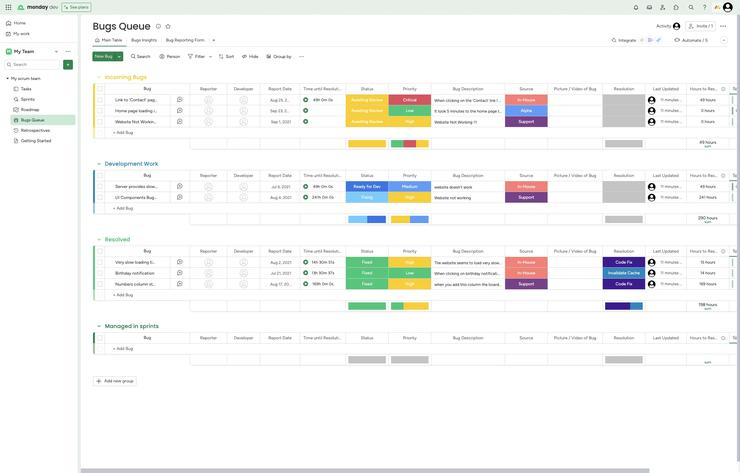 Task type: vqa. For each thing, say whether or not it's contained in the screenshot.
the Task Description to the top
no



Task type: locate. For each thing, give the bounding box(es) containing it.
page up issue
[[148, 97, 157, 103]]

0 vertical spatial work
[[20, 31, 30, 36]]

1 vertical spatial my
[[14, 48, 21, 54]]

column right add
[[468, 282, 481, 287]]

1 column information image from the top
[[721, 87, 726, 91]]

sum for 290
[[705, 220, 712, 224]]

0 horizontal spatial slow
[[125, 260, 134, 265]]

picture for 3rd the picture / video of bug field from the bottom
[[554, 173, 568, 178]]

not right -
[[164, 260, 172, 265]]

this right add
[[461, 282, 467, 287]]

1 horizontal spatial times
[[175, 184, 185, 189]]

3 status field from the top
[[360, 248, 375, 255]]

3 house from the top
[[523, 260, 536, 265]]

column information image
[[721, 249, 726, 254], [721, 336, 726, 340]]

1 vertical spatial awaiting review
[[352, 108, 383, 113]]

tasks
[[21, 86, 31, 91]]

169 hours
[[700, 282, 717, 286]]

all right and
[[535, 261, 538, 265]]

+ add bug text field down buggy
[[108, 205, 187, 212]]

new bug button
[[92, 52, 115, 61]]

search everything image
[[689, 4, 695, 10]]

until
[[314, 86, 322, 91], [314, 173, 322, 178], [314, 249, 322, 254], [314, 335, 322, 340]]

1 horizontal spatial work
[[173, 97, 183, 103]]

link to 'contact' page doesn't work
[[115, 97, 183, 103]]

3 resolve from the top
[[708, 249, 723, 254]]

4 11 minutes ago from the top
[[661, 184, 687, 189]]

working down home page loading issue
[[141, 119, 156, 125]]

2 vertical spatial support
[[519, 281, 534, 287]]

on for notification,
[[460, 271, 465, 276]]

simply
[[505, 98, 517, 103]]

work inside my work button
[[20, 31, 30, 36]]

0 vertical spatial 49 hours
[[700, 98, 716, 102]]

Developer field
[[232, 86, 255, 92], [232, 172, 255, 179], [232, 248, 255, 255], [232, 335, 255, 341]]

last
[[653, 86, 661, 91], [653, 173, 661, 178], [653, 249, 661, 254], [653, 335, 661, 340]]

2 updated from the top
[[663, 173, 679, 178]]

1 horizontal spatial load
[[503, 109, 510, 114]]

high down medium
[[406, 195, 415, 200]]

4 bug description from the top
[[453, 335, 484, 340]]

jul left 21,
[[271, 271, 276, 275]]

Status field
[[360, 86, 375, 92], [360, 172, 375, 179], [360, 248, 375, 255], [360, 335, 375, 341]]

3 of from the top
[[584, 249, 588, 254]]

Reporter field
[[199, 86, 219, 92], [199, 172, 219, 179], [199, 248, 219, 255], [199, 335, 219, 341]]

bugs
[[93, 19, 117, 33], [131, 38, 141, 43], [133, 73, 147, 81], [21, 117, 31, 123]]

241
[[700, 195, 706, 200]]

37s
[[328, 271, 335, 275]]

3 ago from the top
[[680, 119, 687, 124]]

column information image for fourth hours to resolve field from the top
[[721, 336, 726, 340]]

public board image
[[13, 86, 19, 92]]

page.
[[560, 98, 570, 103]]

clicking up took
[[446, 98, 460, 103]]

sum inside 290 hours sum
[[705, 220, 712, 224]]

picture for 1st the picture / video of bug field from the bottom of the page
[[554, 335, 568, 340]]

directed
[[523, 98, 538, 103]]

1 aug from the top
[[270, 98, 278, 102]]

response
[[156, 184, 174, 189]]

3 time until resolution field from the top
[[302, 248, 344, 255]]

2021 right 4, in the left of the page
[[283, 195, 292, 200]]

loading down link to 'contact' page doesn't work
[[139, 108, 153, 114]]

3 hours to resolve from the top
[[690, 249, 723, 254]]

2 in- from the top
[[518, 184, 523, 189]]

load left very
[[474, 261, 482, 265]]

aug
[[270, 98, 278, 102], [271, 195, 278, 200], [271, 260, 278, 265], [270, 282, 278, 286]]

0 vertical spatial 30m
[[319, 260, 328, 265]]

bugs insights button
[[127, 35, 162, 45]]

2 vertical spatial work
[[464, 185, 472, 190]]

30m left 51s
[[319, 260, 328, 265]]

1 horizontal spatial not
[[164, 260, 172, 265]]

link
[[115, 97, 123, 103]]

bugs down 'roadmap' on the top left of page
[[21, 117, 31, 123]]

the website seems to load very slowly, on all pages, and all other websites seem to run properly.
[[435, 261, 604, 265]]

4 updated from the top
[[663, 335, 679, 340]]

1 vertical spatial awaiting
[[352, 108, 368, 113]]

queue up retrospectives
[[32, 117, 44, 123]]

4,
[[279, 195, 282, 200]]

0 vertical spatial + add bug text field
[[108, 129, 187, 136]]

'contact'
[[129, 97, 147, 103], [473, 98, 489, 103]]

other
[[539, 261, 549, 265]]

2 vertical spatial my
[[11, 76, 17, 81]]

picture for second the picture / video of bug field from the bottom of the page
[[554, 249, 568, 254]]

0 vertical spatial this
[[186, 260, 193, 265]]

5 down invite / 1
[[706, 38, 708, 43]]

2021 for jul 6, 2021
[[282, 185, 291, 189]]

hours for 4th hours to resolve field from the bottom of the page
[[690, 86, 702, 91]]

1 vertical spatial slow
[[125, 260, 134, 265]]

home up my work
[[14, 20, 26, 26]]

sep left 1, at the top of the page
[[271, 120, 278, 124]]

'contact' up home page loading issue
[[129, 97, 147, 103]]

2021 right 17,
[[284, 282, 293, 286]]

1 review from the top
[[369, 97, 383, 103]]

0 vertical spatial code
[[616, 260, 626, 265]]

aug for aug 2, 2021
[[271, 260, 278, 265]]

3 developer field from the top
[[232, 248, 255, 255]]

0 vertical spatial when
[[435, 98, 445, 103]]

times right response
[[175, 184, 185, 189]]

49h
[[313, 98, 320, 102], [313, 184, 320, 189]]

30m for 13h
[[319, 271, 327, 275]]

30m for 14h
[[319, 260, 328, 265]]

reporter
[[200, 86, 217, 91], [200, 173, 217, 178], [200, 249, 217, 254], [200, 335, 217, 340]]

all left pages,
[[510, 261, 514, 265]]

0 vertical spatial clicking
[[446, 98, 460, 103]]

code down invalidate cache
[[616, 281, 626, 287]]

reporter for third the reporter field from the bottom
[[200, 173, 217, 178]]

30m right 13h
[[319, 271, 327, 275]]

review
[[369, 97, 383, 103], [369, 108, 383, 113], [369, 119, 383, 124]]

0 vertical spatial awaiting review
[[352, 97, 383, 103]]

0 horizontal spatial work
[[20, 31, 30, 36]]

1 horizontal spatial home
[[115, 108, 127, 114]]

no
[[518, 271, 523, 276]]

slow right very
[[125, 260, 134, 265]]

options image
[[720, 22, 727, 30]]

2 time until resolution from the top
[[304, 173, 344, 178]]

1 vertical spatial 49
[[700, 140, 705, 145]]

1 vertical spatial 30m
[[319, 271, 327, 275]]

developer
[[234, 86, 253, 91], [234, 173, 253, 178], [234, 249, 253, 254], [234, 335, 253, 340]]

Search field
[[136, 52, 154, 61]]

0 vertical spatial my
[[13, 31, 19, 36]]

1 sum from the top
[[705, 144, 712, 148]]

4 report date field from the top
[[267, 335, 293, 341]]

dev
[[49, 4, 58, 11]]

6 ago from the top
[[680, 260, 687, 265]]

activity button
[[655, 21, 683, 31]]

3 video from the top
[[572, 249, 583, 254]]

when down the
[[435, 271, 445, 276]]

inbox image
[[647, 4, 653, 10]]

apps image
[[674, 4, 680, 10]]

managed in sprints
[[105, 322, 159, 330]]

3 bug description from the top
[[453, 249, 484, 254]]

invite / 1 button
[[686, 21, 716, 31]]

time
[[304, 86, 313, 91], [304, 173, 313, 178], [304, 249, 313, 254], [304, 335, 313, 340]]

0 vertical spatial on
[[460, 98, 465, 103]]

0 vertical spatial column information image
[[721, 87, 726, 91]]

sep for sep 23, 2021
[[270, 109, 277, 113]]

when for when clicking on birthday notification, there is no birthday post
[[435, 271, 445, 276]]

hours for 3rd hours to resolve field from the top
[[690, 249, 702, 254]]

3 reporter field from the top
[[199, 248, 219, 255]]

run
[[582, 261, 588, 265]]

0 vertical spatial awaiting
[[352, 97, 368, 103]]

aug for aug 25, 2021
[[270, 98, 278, 102]]

1 vertical spatial jul
[[271, 271, 276, 275]]

show board description image
[[155, 23, 162, 29]]

2 49h from the top
[[313, 184, 320, 189]]

my right caret down icon
[[11, 76, 17, 81]]

hours inside 198 hours sum
[[707, 302, 718, 307]]

hours inside 290 hours sum
[[707, 215, 718, 221]]

1 vertical spatial fix
[[627, 281, 633, 287]]

2 of from the top
[[584, 173, 588, 178]]

aug left 17,
[[270, 282, 278, 286]]

2 column information image from the top
[[721, 336, 726, 340]]

updated
[[663, 86, 679, 91], [663, 173, 679, 178], [663, 249, 679, 254], [663, 335, 679, 340]]

invite / 1
[[697, 24, 713, 29]]

clicking up add
[[446, 271, 460, 276]]

2 vertical spatial awaiting
[[352, 119, 368, 124]]

8 ago from the top
[[680, 282, 687, 286]]

is left no
[[514, 271, 517, 276]]

resolve for first column information image from the top
[[708, 86, 723, 91]]

2 in-house from the top
[[518, 184, 536, 189]]

241 hours
[[700, 195, 717, 200]]

2021 right 21,
[[283, 271, 291, 275]]

jul 21, 2021
[[271, 271, 291, 275]]

2 49h 0m 0s from the top
[[313, 184, 333, 189]]

sep left 23,
[[270, 109, 277, 113]]

until for second time until resolution field from the top of the page
[[314, 173, 322, 178]]

2021 for aug 2, 2021
[[283, 260, 292, 265]]

49 hours sum
[[700, 140, 717, 148]]

report
[[269, 86, 282, 91], [269, 173, 282, 178], [269, 249, 282, 254], [269, 335, 282, 340]]

my scrum team
[[11, 76, 40, 81]]

/ for second the picture / video of bug field from the bottom of the page
[[569, 249, 571, 254]]

3 status from the top
[[361, 249, 374, 254]]

date for 4th report date field from the top
[[283, 335, 292, 340]]

jul left 6,
[[272, 185, 277, 189]]

1 no file image from the top
[[573, 96, 578, 104]]

slow up buggy
[[146, 184, 155, 189]]

2021 right 25,
[[285, 98, 294, 102]]

4 date from the top
[[283, 335, 292, 340]]

cache
[[628, 270, 640, 276]]

in-
[[518, 97, 523, 103], [518, 184, 523, 189], [518, 260, 523, 265], [518, 270, 523, 276]]

0 vertical spatial review
[[369, 97, 383, 103]]

4 spri field from the top
[[732, 334, 741, 341]]

Resolution field
[[613, 86, 636, 92], [613, 172, 636, 179], [613, 248, 636, 255], [613, 335, 636, 341]]

incoming  bugs
[[105, 73, 147, 81]]

birthday right no
[[524, 271, 538, 276]]

0 horizontal spatial home
[[14, 20, 26, 26]]

3 aug from the top
[[271, 260, 278, 265]]

1 vertical spatial home
[[115, 108, 127, 114]]

2 vertical spatial + add bug text field
[[108, 345, 187, 353]]

website not working !!! down took
[[435, 120, 477, 125]]

2 source field from the top
[[518, 172, 535, 179]]

2 support from the top
[[519, 195, 534, 200]]

sum inside 49 hours sum
[[705, 144, 712, 148]]

0 vertical spatial is
[[194, 260, 197, 265]]

insights
[[142, 38, 157, 43]]

bugs inside button
[[131, 38, 141, 43]]

1 vertical spatial 5
[[447, 109, 449, 114]]

bug description for 3rd bug description field from the bottom of the page
[[453, 173, 484, 178]]

last updated for 4th last updated field from the top of the page
[[653, 335, 679, 340]]

0 horizontal spatial birthday
[[466, 271, 481, 276]]

1 time from the top
[[304, 86, 313, 91]]

2 bug description from the top
[[453, 173, 484, 178]]

!!! down it took 5 minutes to the home page to load
[[474, 120, 477, 125]]

page down link to 'contact' page doesn't work
[[128, 108, 138, 114]]

times left -
[[150, 260, 161, 265]]

4 sum from the top
[[705, 360, 712, 364]]

not
[[450, 196, 456, 200]]

3 report date from the top
[[269, 249, 292, 254]]

option
[[0, 73, 78, 74]]

0 horizontal spatial page
[[128, 108, 138, 114]]

doesn't up issue
[[158, 97, 172, 103]]

hours for third hours to resolve field from the bottom of the page
[[690, 173, 702, 178]]

not down home page loading issue
[[132, 119, 140, 125]]

code fix down invalidate cache
[[616, 281, 633, 287]]

high down critical
[[406, 119, 415, 124]]

2021 right 1, at the top of the page
[[283, 120, 291, 124]]

table
[[112, 38, 122, 43]]

1 vertical spatial support
[[519, 195, 534, 200]]

house
[[523, 97, 536, 103], [523, 184, 536, 189], [523, 260, 536, 265], [523, 270, 536, 276]]

stuck right gets
[[509, 282, 519, 287]]

2 0 from the top
[[702, 119, 704, 124]]

page right home at the right of page
[[488, 109, 497, 114]]

0 vertical spatial sep
[[270, 109, 277, 113]]

0 vertical spatial 5
[[706, 38, 708, 43]]

work
[[144, 160, 158, 168]]

Report Date field
[[267, 86, 293, 92], [267, 172, 293, 179], [267, 248, 293, 255], [267, 335, 293, 341]]

0 horizontal spatial load
[[474, 261, 482, 265]]

not down it took 5 minutes to the home page to load
[[450, 120, 457, 125]]

0 vertical spatial 0
[[702, 108, 704, 113]]

numbers column stuck
[[115, 282, 160, 287]]

0m
[[321, 98, 327, 102], [321, 184, 327, 189], [322, 195, 328, 200], [322, 282, 328, 286]]

when for when clicking on the 'contact' link i am simply re-directed to the main page.
[[435, 98, 445, 103]]

'contact' up home at the right of page
[[473, 98, 489, 103]]

3 picture / video of bug from the top
[[554, 249, 597, 254]]

page
[[148, 97, 157, 103], [128, 108, 138, 114], [488, 109, 497, 114]]

list box
[[0, 72, 78, 228]]

0 vertical spatial doesn't
[[158, 97, 172, 103]]

2021 right 2,
[[283, 260, 292, 265]]

2 spri field from the top
[[732, 172, 741, 179]]

1 column information image from the top
[[721, 249, 726, 254]]

bug description
[[453, 86, 484, 91], [453, 173, 484, 178], [453, 249, 484, 254], [453, 335, 484, 340]]

1 vertical spatial when
[[435, 271, 445, 276]]

1 vertical spatial times
[[150, 260, 161, 265]]

1 49h 0m 0s from the top
[[313, 98, 333, 102]]

report date
[[269, 86, 292, 91], [269, 173, 292, 178], [269, 249, 292, 254], [269, 335, 292, 340]]

Priority field
[[402, 86, 418, 92], [402, 172, 418, 179], [402, 248, 418, 255], [402, 335, 418, 341]]

aug left 2,
[[271, 260, 278, 265]]

activity
[[657, 24, 672, 29]]

Managed in sprints field
[[103, 322, 160, 330]]

1,
[[279, 120, 282, 124]]

high left the
[[406, 260, 415, 265]]

49 hours
[[700, 98, 716, 102], [700, 184, 716, 189]]

2021 right 23,
[[285, 109, 293, 113]]

1 vertical spatial 0
[[702, 119, 704, 124]]

2 11 minutes ago from the top
[[661, 108, 687, 113]]

doesn't up not
[[450, 185, 463, 190]]

Hours to Resolve field
[[689, 86, 723, 92], [689, 172, 723, 179], [689, 248, 723, 255], [689, 335, 723, 341]]

queue up the bugs insights at the left
[[119, 19, 151, 33]]

invite members image
[[660, 4, 666, 10]]

website left not
[[435, 196, 449, 200]]

time for 1st time until resolution field
[[304, 86, 313, 91]]

2021 for sep 1, 2021
[[283, 120, 291, 124]]

2 vertical spatial fixed
[[362, 281, 372, 287]]

bug inside 'button'
[[105, 54, 112, 59]]

1 report date from the top
[[269, 86, 292, 91]]

notifications image
[[633, 4, 639, 10]]

reporter for 2nd the reporter field from the bottom
[[200, 249, 217, 254]]

0 vertical spatial bugs queue
[[93, 19, 151, 33]]

website right the
[[442, 261, 456, 265]]

Bug Description field
[[452, 86, 485, 92], [452, 172, 485, 179], [452, 248, 485, 255], [452, 335, 485, 341]]

home button
[[4, 18, 66, 28]]

until for 1st time until resolution field
[[314, 86, 322, 91]]

of for second the picture / video of bug field from the bottom of the page
[[584, 249, 588, 254]]

no file image
[[573, 281, 578, 288]]

1 vertical spatial review
[[369, 108, 383, 113]]

1 vertical spatial bugs queue
[[21, 117, 44, 123]]

0 vertical spatial fix
[[627, 260, 633, 265]]

column information image for 3rd hours to resolve field from the top
[[721, 249, 726, 254]]

Last Updated field
[[652, 86, 681, 92], [652, 172, 681, 179], [652, 248, 681, 255], [652, 335, 681, 341]]

0 vertical spatial low
[[406, 108, 414, 113]]

Picture / Video of Bug field
[[553, 86, 598, 92], [553, 172, 598, 179], [553, 248, 598, 255], [553, 335, 598, 341]]

2 developer field from the top
[[232, 172, 255, 179]]

0 vertical spatial fixed
[[362, 260, 372, 265]]

when up took
[[435, 98, 445, 103]]

169
[[700, 282, 706, 286]]

website up the website not working
[[435, 185, 449, 190]]

aug left 25,
[[270, 98, 278, 102]]

1 resolve from the top
[[708, 86, 723, 91]]

0 vertical spatial column information image
[[721, 249, 726, 254]]

0 vertical spatial 49h
[[313, 98, 320, 102]]

loading for slow
[[135, 260, 149, 265]]

ready for dev
[[354, 184, 381, 189]]

4 in-house from the top
[[518, 270, 536, 276]]

0 vertical spatial code fix
[[616, 260, 633, 265]]

date for 2nd report date field
[[283, 173, 292, 178]]

0 horizontal spatial column
[[134, 282, 148, 287]]

0 horizontal spatial 5
[[447, 109, 449, 114]]

my inside workspace selection element
[[14, 48, 21, 54]]

load down simply
[[503, 109, 510, 114]]

server provides slow response times
[[115, 184, 185, 189]]

bugs queue down 'roadmap' on the top left of page
[[21, 117, 44, 123]]

home inside "button"
[[14, 20, 26, 26]]

3 date from the top
[[283, 249, 292, 254]]

1 house from the top
[[523, 97, 536, 103]]

1 horizontal spatial queue
[[119, 19, 151, 33]]

bug description for 1st bug description field from the bottom
[[453, 335, 484, 340]]

1 time until resolution from the top
[[304, 86, 344, 91]]

the left home at the right of page
[[470, 109, 476, 114]]

awaiting review for link to 'contact' page doesn't work
[[352, 97, 383, 103]]

when
[[435, 98, 445, 103], [435, 271, 445, 276]]

2,
[[279, 260, 282, 265]]

workspace selection element
[[6, 48, 35, 55]]

!!! down issue
[[157, 119, 161, 125]]

my right 'workspace' icon
[[14, 48, 21, 54]]

on
[[460, 98, 465, 103], [504, 261, 509, 265], [460, 271, 465, 276]]

Spri field
[[732, 85, 741, 92], [732, 172, 741, 179], [732, 248, 741, 254], [732, 334, 741, 341]]

2 hours from the top
[[690, 173, 702, 178]]

2 report from the top
[[269, 173, 282, 178]]

2 report date field from the top
[[267, 172, 293, 179]]

source
[[520, 86, 533, 91], [520, 173, 533, 178], [520, 249, 533, 254], [520, 335, 533, 340]]

resolution
[[323, 86, 344, 91], [614, 86, 634, 91], [323, 173, 344, 178], [614, 173, 634, 178], [323, 249, 344, 254], [614, 249, 634, 254], [323, 335, 344, 340], [614, 335, 634, 340]]

bug
[[166, 38, 174, 43], [105, 54, 112, 59], [144, 86, 151, 91], [453, 86, 461, 91], [589, 86, 597, 91], [144, 173, 151, 178], [453, 173, 461, 178], [589, 173, 597, 178], [144, 248, 151, 254], [453, 249, 461, 254], [589, 249, 597, 254], [144, 335, 151, 340], [453, 335, 461, 340], [589, 335, 597, 340]]

select product image
[[5, 4, 12, 10]]

new bug
[[95, 54, 112, 59]]

jul for jul 21, 2021
[[271, 271, 276, 275]]

high
[[406, 119, 415, 124], [406, 195, 415, 200], [406, 260, 415, 265], [406, 281, 415, 287]]

3 last updated from the top
[[653, 249, 679, 254]]

4 spri from the top
[[733, 335, 741, 340]]

1 horizontal spatial birthday
[[524, 271, 538, 276]]

sum inside 198 hours sum
[[705, 306, 712, 311]]

date for 3rd report date field from the top
[[283, 249, 292, 254]]

column down notification
[[134, 282, 148, 287]]

3 sum from the top
[[705, 306, 712, 311]]

hours
[[690, 86, 702, 91], [690, 173, 702, 178], [690, 249, 702, 254], [690, 335, 702, 340]]

date for fourth report date field from the bottom of the page
[[283, 86, 292, 91]]

1 horizontal spatial bugs queue
[[93, 19, 151, 33]]

code up invalidate cache
[[616, 260, 626, 265]]

2 source from the top
[[520, 173, 533, 178]]

on right slowly,
[[504, 261, 509, 265]]

3 source from the top
[[520, 249, 533, 254]]

resolve for fourth hours to resolve field from the top column information icon
[[708, 335, 723, 340]]

dev
[[373, 184, 381, 189]]

buggy
[[147, 195, 159, 200]]

2 vertical spatial review
[[369, 119, 383, 124]]

2 sum from the top
[[705, 220, 712, 224]]

2 vertical spatial awaiting review
[[352, 119, 383, 124]]

49
[[700, 98, 705, 102], [700, 140, 705, 145], [700, 184, 705, 189]]

m
[[7, 49, 11, 54]]

1 vertical spatial + add bug text field
[[108, 205, 187, 212]]

website
[[435, 185, 449, 190], [442, 261, 456, 265]]

code fix up invalidate cache
[[616, 260, 633, 265]]

3 reporter from the top
[[200, 249, 217, 254]]

stuck up + add bug text box
[[149, 282, 160, 287]]

1 vertical spatial 49h
[[313, 184, 320, 189]]

1 vertical spatial is
[[514, 271, 517, 276]]

0 vertical spatial support
[[519, 119, 534, 124]]

2 vertical spatial on
[[460, 271, 465, 276]]

working down it took 5 minutes to the home page to load
[[458, 120, 473, 125]]

add view image
[[213, 38, 215, 43]]

is left a
[[194, 260, 197, 265]]

0 horizontal spatial this
[[186, 260, 193, 265]]

website down home page loading issue
[[115, 119, 131, 125]]

pages,
[[515, 261, 526, 265]]

1 source from the top
[[520, 86, 533, 91]]

1 vertical spatial code
[[616, 281, 626, 287]]

6,
[[278, 185, 281, 189]]

bug description for 3rd bug description field from the top of the page
[[453, 249, 484, 254]]

+ Add Bug text field
[[108, 129, 187, 136], [108, 205, 187, 212], [108, 345, 187, 353]]

2 picture from the top
[[554, 173, 568, 178]]

birthday
[[466, 271, 481, 276], [524, 271, 538, 276]]

3 source field from the top
[[518, 248, 535, 255]]

7 11 minutes ago from the top
[[661, 271, 687, 275]]

2 vertical spatial 49
[[700, 184, 705, 189]]

aug left 4, in the left of the page
[[271, 195, 278, 200]]

options image
[[65, 62, 71, 68]]

2 reporter field from the top
[[199, 172, 219, 179]]

getting
[[21, 138, 36, 143]]

0 vertical spatial queue
[[119, 19, 151, 33]]

awaiting for home page loading issue
[[352, 108, 368, 113]]

my for my work
[[13, 31, 19, 36]]

loading up notification
[[135, 260, 149, 265]]

1 horizontal spatial slow
[[146, 184, 155, 189]]

Source field
[[518, 86, 535, 92], [518, 172, 535, 179], [518, 248, 535, 255], [518, 335, 535, 341]]

awaiting for link to 'contact' page doesn't work
[[352, 97, 368, 103]]

1 vertical spatial work
[[173, 97, 183, 103]]

fix down cache
[[627, 281, 633, 287]]

birthday up when you add this column the board gets stuck
[[466, 271, 481, 276]]

2 awaiting review from the top
[[352, 108, 383, 113]]

birthday
[[115, 271, 131, 276]]

high left when
[[406, 281, 415, 287]]

2 + add bug text field from the top
[[108, 205, 187, 212]]

4 reporter from the top
[[200, 335, 217, 340]]

the left main
[[543, 98, 549, 103]]

started
[[37, 138, 51, 143]]

1 bug description from the top
[[453, 86, 484, 91]]

1 awaiting from the top
[[352, 97, 368, 103]]

the left board
[[482, 282, 488, 287]]

2021 right 6,
[[282, 185, 291, 189]]

home for home
[[14, 20, 26, 26]]

0 horizontal spatial working
[[141, 119, 156, 125]]

on up it took 5 minutes to the home page to load
[[460, 98, 465, 103]]

4 house from the top
[[523, 270, 536, 276]]

my up workspace selection element
[[13, 31, 19, 36]]

time until resolution
[[304, 86, 344, 91], [304, 173, 344, 178], [304, 249, 344, 254], [304, 335, 344, 340]]

+ add bug text field down sprints
[[108, 345, 187, 353]]

fix up cache
[[627, 260, 633, 265]]

1 vertical spatial column information image
[[721, 173, 726, 178]]

bugs queue up table
[[93, 19, 151, 33]]

home for home page loading issue
[[115, 108, 127, 114]]

+ add bug text field down home page loading issue
[[108, 129, 187, 136]]

1 vertical spatial on
[[504, 261, 509, 265]]

5 for /
[[706, 38, 708, 43]]

no file image
[[573, 96, 578, 104], [573, 107, 578, 114], [573, 183, 578, 190], [573, 259, 578, 266]]

notification
[[132, 271, 154, 276]]

Resolved field
[[103, 236, 132, 244]]

Time until Resolution field
[[302, 86, 344, 92], [302, 172, 344, 179], [302, 248, 344, 255], [302, 335, 344, 341]]

1 priority from the top
[[403, 86, 417, 91]]

5 right took
[[447, 109, 449, 114]]

/ for first the picture / video of bug field
[[569, 86, 571, 91]]

of
[[584, 86, 588, 91], [584, 173, 588, 178], [584, 249, 588, 254], [584, 335, 588, 340]]

home down link
[[115, 108, 127, 114]]

1 last updated from the top
[[653, 86, 679, 91]]

website not working !!! down home page loading issue
[[115, 119, 161, 125]]

spri
[[733, 86, 741, 91], [733, 173, 741, 178], [733, 248, 741, 253], [733, 335, 741, 340]]

developer for third developer 'field' from the top
[[234, 249, 253, 254]]

2 awaiting from the top
[[352, 108, 368, 113]]

website down took
[[435, 120, 449, 125]]

clicking for the
[[446, 98, 460, 103]]

my inside button
[[13, 31, 19, 36]]

1 ago from the top
[[680, 98, 687, 102]]

bugs left insights
[[131, 38, 141, 43]]

1 vertical spatial sep
[[271, 120, 278, 124]]

0 vertical spatial loading
[[139, 108, 153, 114]]

bugs down search field
[[133, 73, 147, 81]]

column information image
[[721, 87, 726, 91], [721, 173, 726, 178]]

0 vertical spatial home
[[14, 20, 26, 26]]

1 vertical spatial clicking
[[446, 271, 460, 276]]

1 vertical spatial loading
[[135, 260, 149, 265]]

hours inside 49 hours sum
[[706, 140, 717, 145]]

Bugs Queue field
[[91, 19, 152, 33]]

autopilot image
[[675, 36, 680, 44]]

on down seems
[[460, 271, 465, 276]]

this right if
[[186, 260, 193, 265]]

automate
[[683, 38, 702, 43]]

1 when from the top
[[435, 98, 445, 103]]



Task type: describe. For each thing, give the bounding box(es) containing it.
developer for 1st developer 'field' from the top of the page
[[234, 86, 253, 91]]

1 hours to resolve field from the top
[[689, 86, 723, 92]]

7 11 from the top
[[661, 271, 664, 275]]

dapulse integrations image
[[612, 38, 617, 43]]

2 low from the top
[[406, 270, 414, 276]]

1 horizontal spatial column
[[468, 282, 481, 287]]

bug description for 4th bug description field from the bottom
[[453, 86, 484, 91]]

3 high from the top
[[406, 260, 415, 265]]

14h
[[312, 260, 318, 265]]

by
[[287, 54, 292, 59]]

invalidate
[[608, 270, 627, 276]]

2 house from the top
[[523, 184, 536, 189]]

2 fix from the top
[[627, 281, 633, 287]]

2 last from the top
[[653, 173, 661, 178]]

1 horizontal spatial 'contact'
[[473, 98, 489, 103]]

2 hours to resolve field from the top
[[689, 172, 723, 179]]

8 11 from the top
[[661, 282, 664, 286]]

2021 for sep 23, 2021
[[285, 109, 293, 113]]

monday
[[27, 4, 48, 11]]

numbers
[[115, 282, 133, 287]]

+ Add Bug text field
[[108, 292, 187, 299]]

review for home page loading issue
[[369, 108, 383, 113]]

15
[[701, 260, 705, 265]]

2 description from the top
[[462, 173, 484, 178]]

development
[[105, 160, 143, 168]]

development work
[[105, 160, 158, 168]]

bug reporting form button
[[162, 35, 209, 45]]

re-
[[518, 98, 523, 103]]

1 video from the top
[[572, 86, 583, 91]]

2 column information image from the top
[[721, 173, 726, 178]]

4 time until resolution field from the top
[[302, 335, 344, 341]]

0 vertical spatial 49
[[700, 98, 705, 102]]

person
[[167, 54, 180, 59]]

you
[[445, 282, 452, 287]]

4 priority from the top
[[403, 335, 417, 340]]

23,
[[278, 109, 284, 113]]

maria williams image
[[723, 2, 733, 12]]

290 hours sum
[[699, 215, 718, 224]]

3 resolution field from the top
[[613, 248, 636, 255]]

collapse board header image
[[722, 38, 727, 43]]

169h
[[313, 282, 321, 286]]

managed
[[105, 322, 132, 330]]

list box containing my scrum team
[[0, 72, 78, 228]]

sprints
[[21, 97, 35, 102]]

4 last updated field from the top
[[652, 335, 681, 341]]

sum for 198
[[705, 306, 712, 311]]

4 developer field from the top
[[232, 335, 255, 341]]

6 11 from the top
[[661, 260, 664, 265]]

working
[[457, 196, 471, 200]]

source for 1st source field
[[520, 86, 533, 91]]

17,
[[279, 282, 283, 286]]

loading for page
[[139, 108, 153, 114]]

Incoming  Bugs field
[[103, 73, 148, 81]]

arrow down image
[[207, 53, 214, 60]]

3 awaiting from the top
[[352, 119, 368, 124]]

1 hours to resolve from the top
[[690, 86, 723, 91]]

add to favorites image
[[165, 23, 171, 29]]

51s
[[329, 260, 335, 265]]

0 horizontal spatial is
[[194, 260, 197, 265]]

group by button
[[264, 52, 295, 61]]

developer for 2nd developer 'field'
[[234, 173, 253, 178]]

my for my team
[[14, 48, 21, 54]]

0 horizontal spatial bugs queue
[[21, 117, 44, 123]]

/ for 3rd the picture / video of bug field from the bottom
[[569, 173, 571, 178]]

4 reporter field from the top
[[199, 335, 219, 341]]

1 status field from the top
[[360, 86, 375, 92]]

1 last from the top
[[653, 86, 661, 91]]

1 horizontal spatial doesn't
[[450, 185, 463, 190]]

4 high from the top
[[406, 281, 415, 287]]

1 priority field from the top
[[402, 86, 418, 92]]

4 priority field from the top
[[402, 335, 418, 341]]

of for first the picture / video of bug field
[[584, 86, 588, 91]]

1 horizontal spatial page
[[148, 97, 157, 103]]

1 bug description field from the top
[[452, 86, 485, 92]]

sure
[[173, 260, 181, 265]]

1 fix from the top
[[627, 260, 633, 265]]

invalidate cache
[[608, 270, 640, 276]]

2 horizontal spatial page
[[488, 109, 497, 114]]

4 resolution field from the top
[[613, 335, 636, 341]]

4 report from the top
[[269, 335, 282, 340]]

3 last from the top
[[653, 249, 661, 254]]

hide button
[[240, 52, 262, 61]]

1 11 minutes ago from the top
[[661, 98, 687, 102]]

ui
[[115, 195, 120, 200]]

Development Work field
[[103, 160, 160, 168]]

clicking for birthday
[[446, 271, 460, 276]]

sep 23, 2021
[[270, 109, 293, 113]]

3 report from the top
[[269, 249, 282, 254]]

issue
[[154, 108, 163, 114]]

awaiting review for home page loading issue
[[352, 108, 383, 113]]

hide
[[249, 54, 258, 59]]

main table
[[102, 38, 122, 43]]

sort button
[[216, 52, 238, 61]]

0 horizontal spatial not
[[132, 119, 140, 125]]

when clicking on birthday notification, there is no birthday post
[[435, 271, 547, 276]]

see
[[70, 5, 77, 10]]

post
[[539, 271, 547, 276]]

bug inside button
[[166, 38, 174, 43]]

8 11 minutes ago from the top
[[661, 282, 687, 286]]

1 49h from the top
[[313, 98, 320, 102]]

for
[[367, 184, 372, 189]]

1 horizontal spatial website not working !!!
[[435, 120, 477, 125]]

scrum
[[18, 76, 30, 81]]

roadmap
[[21, 107, 39, 112]]

aug 17, 2021
[[270, 282, 293, 286]]

1 horizontal spatial !!!
[[474, 120, 477, 125]]

1 birthday from the left
[[466, 271, 481, 276]]

resolved
[[105, 236, 130, 243]]

add new group
[[104, 378, 134, 384]]

3 no file image from the top
[[573, 183, 578, 190]]

14
[[701, 271, 705, 275]]

Search in workspace field
[[13, 61, 51, 68]]

2 video from the top
[[572, 173, 583, 178]]

time for second time until resolution field from the top of the page
[[304, 173, 313, 178]]

1 support from the top
[[519, 119, 534, 124]]

aug for aug 17, 2021
[[270, 282, 278, 286]]

workspace options image
[[65, 48, 71, 54]]

source for 4th source field from the top of the page
[[520, 335, 533, 340]]

integrate
[[619, 38, 637, 43]]

0 vertical spatial times
[[175, 184, 185, 189]]

4 video from the top
[[572, 335, 583, 340]]

bugs insights
[[131, 38, 157, 43]]

3 priority field from the top
[[402, 248, 418, 255]]

it
[[435, 109, 437, 114]]

4 hours to resolve field from the top
[[689, 335, 723, 341]]

0 vertical spatial website
[[435, 185, 449, 190]]

source for 3rd source field from the top
[[520, 249, 533, 254]]

1 fixed from the top
[[362, 260, 372, 265]]

13h
[[312, 271, 318, 275]]

sep for sep 1, 2021
[[271, 120, 278, 124]]

caret down image
[[6, 76, 9, 81]]

v2 search image
[[131, 53, 136, 60]]

bug
[[201, 260, 208, 265]]

properly.
[[589, 261, 604, 265]]

2 picture / video of bug from the top
[[554, 173, 597, 178]]

my for my scrum team
[[11, 76, 17, 81]]

1 horizontal spatial is
[[514, 271, 517, 276]]

2021 for aug 17, 2021
[[284, 282, 293, 286]]

aug 25, 2021
[[270, 98, 294, 102]]

2 status from the top
[[361, 173, 374, 178]]

2021 for aug 4, 2021
[[283, 195, 292, 200]]

incoming
[[105, 73, 132, 81]]

2 time until resolution field from the top
[[302, 172, 344, 179]]

when you add this column the board gets stuck
[[435, 282, 519, 287]]

1 source field from the top
[[518, 86, 535, 92]]

components
[[121, 195, 146, 200]]

/ for 1st the picture / video of bug field from the bottom of the page
[[569, 335, 571, 340]]

4 description from the top
[[462, 335, 484, 340]]

1 + add bug text field from the top
[[108, 129, 187, 136]]

on for 'contact'
[[460, 98, 465, 103]]

until for 2nd time until resolution field from the bottom
[[314, 249, 322, 254]]

0 vertical spatial load
[[503, 109, 510, 114]]

2 priority field from the top
[[402, 172, 418, 179]]

gets
[[500, 282, 508, 287]]

1 report date field from the top
[[267, 86, 293, 92]]

2021 for jul 21, 2021
[[283, 271, 291, 275]]

0 horizontal spatial !!!
[[157, 119, 161, 125]]

new
[[95, 54, 104, 59]]

see plans button
[[62, 3, 91, 12]]

3 updated from the top
[[663, 249, 679, 254]]

0 horizontal spatial doesn't
[[158, 97, 172, 103]]

reporter for fourth the reporter field from the top of the page
[[200, 335, 217, 340]]

2 resolution field from the top
[[613, 172, 636, 179]]

sum for 49
[[705, 144, 712, 148]]

2 all from the left
[[535, 261, 538, 265]]

the up it took 5 minutes to the home page to load
[[466, 98, 472, 103]]

2 report date from the top
[[269, 173, 292, 178]]

2 horizontal spatial not
[[450, 120, 457, 125]]

1 reporter field from the top
[[199, 86, 219, 92]]

0 vertical spatial slow
[[146, 184, 155, 189]]

developer for 4th developer 'field'
[[234, 335, 253, 340]]

of for 3rd the picture / video of bug field from the bottom
[[584, 173, 588, 178]]

3 description from the top
[[462, 249, 484, 254]]

4 report date from the top
[[269, 335, 292, 340]]

plans
[[78, 5, 88, 10]]

4 hours to resolve from the top
[[690, 335, 723, 340]]

5 11 from the top
[[661, 195, 664, 200]]

1 horizontal spatial this
[[461, 282, 467, 287]]

resolve for 3rd hours to resolve field from the top's column information icon
[[708, 249, 723, 254]]

link
[[490, 98, 496, 103]]

my work
[[13, 31, 30, 36]]

1 0 from the top
[[702, 108, 704, 113]]

1 horizontal spatial stuck
[[509, 282, 519, 287]]

2 no file image from the top
[[573, 107, 578, 114]]

notification,
[[482, 271, 503, 276]]

public board image
[[13, 138, 19, 144]]

5 for took
[[447, 109, 449, 114]]

7 ago from the top
[[680, 271, 687, 275]]

4 bug description field from the top
[[452, 335, 485, 341]]

3 fixed from the top
[[362, 281, 372, 287]]

source for 2nd source field
[[520, 173, 533, 178]]

jul for jul 6, 2021
[[272, 185, 277, 189]]

1 vertical spatial website
[[442, 261, 456, 265]]

4 in- from the top
[[518, 270, 523, 276]]

very slow loading times - not sure if this is a bug
[[115, 260, 208, 265]]

2 code from the top
[[616, 281, 626, 287]]

3 + add bug text field from the top
[[108, 345, 187, 353]]

bugs inside field
[[133, 73, 147, 81]]

2 horizontal spatial work
[[464, 185, 472, 190]]

6 11 minutes ago from the top
[[661, 260, 687, 265]]

3 hours to resolve field from the top
[[689, 248, 723, 255]]

0 horizontal spatial queue
[[32, 117, 44, 123]]

2 high from the top
[[406, 195, 415, 200]]

until for 1st time until resolution field from the bottom
[[314, 335, 322, 340]]

ui components buggy
[[115, 195, 159, 200]]

my team
[[14, 48, 34, 54]]

198
[[699, 302, 706, 307]]

2 last updated field from the top
[[652, 172, 681, 179]]

last updated for fourth last updated field from the bottom
[[653, 86, 679, 91]]

when clicking on the 'contact' link i am simply re-directed to the main page.
[[435, 98, 570, 103]]

and
[[527, 261, 534, 265]]

2 status field from the top
[[360, 172, 375, 179]]

3 report date field from the top
[[267, 248, 293, 255]]

1 0 hours from the top
[[702, 108, 715, 113]]

1 developer field from the top
[[232, 86, 255, 92]]

add
[[453, 282, 460, 287]]

angle down image
[[118, 54, 121, 59]]

1
[[712, 24, 713, 29]]

1 in- from the top
[[518, 97, 523, 103]]

of for 1st the picture / video of bug field from the bottom of the page
[[584, 335, 588, 340]]

last updated for second last updated field from the bottom
[[653, 249, 679, 254]]

0 horizontal spatial website not working !!!
[[115, 119, 161, 125]]

4 picture / video of bug from the top
[[554, 335, 597, 340]]

bugs up main
[[93, 19, 117, 33]]

1 horizontal spatial working
[[458, 120, 473, 125]]

aug for aug 4, 2021
[[271, 195, 278, 200]]

15 hours
[[701, 260, 716, 265]]

4 source field from the top
[[518, 335, 535, 341]]

1 code fix from the top
[[616, 260, 633, 265]]

very
[[483, 261, 490, 265]]

reporter for fourth the reporter field from the bottom of the page
[[200, 86, 217, 91]]

2021 for aug 25, 2021
[[285, 98, 294, 102]]

/ inside button
[[709, 24, 711, 29]]

2 bug description field from the top
[[452, 172, 485, 179]]

4 picture / video of bug field from the top
[[553, 335, 598, 341]]

fixing
[[362, 195, 373, 200]]

0 horizontal spatial 'contact'
[[129, 97, 147, 103]]

time for 2nd time until resolution field from the bottom
[[304, 249, 313, 254]]

0 horizontal spatial stuck
[[149, 282, 160, 287]]

menu image
[[299, 53, 305, 60]]

took
[[438, 109, 446, 114]]

it took 5 minutes to the home page to load
[[435, 109, 510, 114]]

workspace image
[[6, 48, 12, 55]]

49 inside 49 hours sum
[[700, 140, 705, 145]]

help image
[[702, 4, 708, 10]]

resolve for 2nd column information image from the top
[[708, 173, 723, 178]]

critical
[[403, 97, 417, 103]]

1 low from the top
[[406, 108, 414, 113]]

1 code from the top
[[616, 260, 626, 265]]

hours for fourth hours to resolve field from the top
[[690, 335, 702, 340]]

time for 1st time until resolution field from the bottom
[[304, 335, 313, 340]]

review for link to 'contact' page doesn't work
[[369, 97, 383, 103]]

last updated for 3rd last updated field from the bottom of the page
[[653, 173, 679, 178]]

picture for first the picture / video of bug field
[[554, 86, 568, 91]]

filter
[[195, 54, 205, 59]]

2 priority from the top
[[403, 173, 417, 178]]

if
[[182, 260, 185, 265]]



